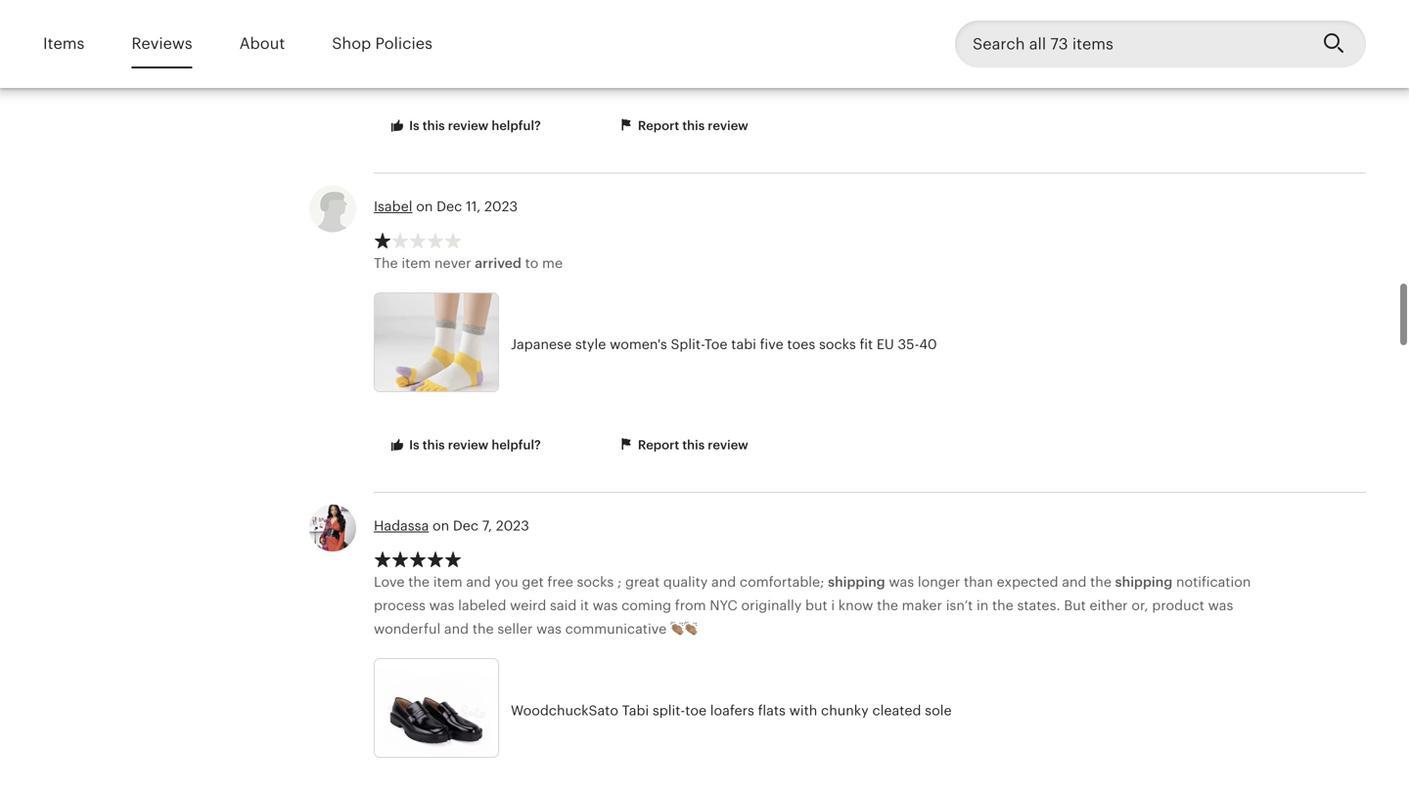 Task type: locate. For each thing, give the bounding box(es) containing it.
report this review
[[635, 119, 749, 133], [635, 438, 749, 453]]

me
[[542, 255, 563, 271]]

shop policies
[[332, 35, 433, 53]]

is this review helpful? button up hadassa on dec 7, 2023
[[374, 428, 556, 464]]

1 vertical spatial item
[[433, 575, 463, 590]]

1 helpful? from the top
[[492, 119, 541, 133]]

1 report from the top
[[638, 119, 679, 133]]

👏🏽👏🏽
[[670, 622, 698, 637]]

35- right size
[[920, 17, 941, 33]]

0 vertical spatial item
[[402, 255, 431, 271]]

on right isabel link
[[416, 199, 433, 215]]

1 vertical spatial 2023
[[496, 518, 529, 534]]

0 horizontal spatial item
[[402, 255, 431, 271]]

0 vertical spatial toe
[[783, 17, 805, 33]]

is for first is this review helpful? button from the bottom of the page
[[409, 438, 420, 453]]

1 vertical spatial tabi
[[731, 337, 756, 352]]

is this review helpful? for first is this review helpful? button
[[406, 119, 541, 133]]

1 vertical spatial dec
[[453, 518, 479, 534]]

report
[[638, 119, 679, 133], [638, 438, 679, 453]]

to
[[525, 255, 539, 271]]

is this review helpful? button up "11,"
[[374, 108, 556, 145]]

hadassa on dec 7, 2023
[[374, 518, 529, 534]]

0 vertical spatial on
[[416, 199, 433, 215]]

shipping up or,
[[1115, 575, 1173, 590]]

1 vertical spatial toe
[[685, 703, 707, 719]]

1 vertical spatial is
[[409, 438, 420, 453]]

the right "know"
[[877, 598, 898, 614]]

1 vertical spatial is this review helpful?
[[406, 438, 541, 453]]

review
[[448, 119, 489, 133], [708, 119, 749, 133], [448, 438, 489, 453], [708, 438, 749, 453]]

shipping
[[828, 575, 885, 590], [1115, 575, 1173, 590]]

35- right eu
[[898, 337, 919, 352]]

review for report this review button related to first is this review helpful? button from the bottom of the page
[[708, 438, 749, 453]]

comfortable;
[[740, 575, 824, 590]]

reviews
[[132, 35, 192, 53]]

item up labeled
[[433, 575, 463, 590]]

tabi right the leather
[[722, 17, 747, 33]]

great
[[625, 575, 660, 590]]

1 is this review helpful? from the top
[[406, 119, 541, 133]]

1 horizontal spatial socks
[[819, 337, 856, 352]]

0 vertical spatial 2023
[[484, 199, 518, 215]]

0 horizontal spatial split-
[[653, 703, 685, 719]]

socks left fit
[[819, 337, 856, 352]]

toe
[[705, 337, 728, 352]]

and up nyc
[[712, 575, 736, 590]]

know
[[839, 598, 873, 614]]

and
[[466, 575, 491, 590], [712, 575, 736, 590], [1062, 575, 1087, 590], [444, 622, 469, 637]]

helpful? for first is this review helpful? button
[[492, 119, 541, 133]]

the down labeled
[[473, 622, 494, 637]]

1 is this review helpful? button from the top
[[374, 108, 556, 145]]

0 vertical spatial report this review button
[[603, 108, 763, 145]]

socks left ;
[[577, 575, 614, 590]]

1 report this review from the top
[[635, 119, 749, 133]]

1 vertical spatial report
[[638, 438, 679, 453]]

2 is this review helpful? button from the top
[[374, 428, 556, 464]]

said
[[550, 598, 577, 614]]

on for hadassa
[[433, 518, 449, 534]]

1 report this review button from the top
[[603, 108, 763, 145]]

0 vertical spatial dec
[[437, 199, 462, 215]]

review for report this review button for first is this review helpful? button
[[708, 119, 749, 133]]

dec for 7,
[[453, 518, 479, 534]]

2023 right "11,"
[[484, 199, 518, 215]]

report this review button
[[603, 108, 763, 145], [603, 428, 763, 464]]

communicative
[[565, 622, 667, 637]]

1 is from the top
[[409, 119, 420, 133]]

2023 right 7,
[[496, 518, 529, 534]]

2 report from the top
[[638, 438, 679, 453]]

is this review helpful?
[[406, 119, 541, 133], [406, 438, 541, 453]]

1 vertical spatial is this review helpful? button
[[374, 428, 556, 464]]

7,
[[482, 518, 492, 534]]

women's men's summer leather tabi split-toe shoes loafer size 35-47
[[511, 17, 957, 33]]

is down 'policies'
[[409, 119, 420, 133]]

0 vertical spatial helpful?
[[492, 119, 541, 133]]

tabi
[[722, 17, 747, 33], [731, 337, 756, 352]]

style
[[575, 337, 606, 352]]

hadassa link
[[374, 518, 429, 534]]

1 vertical spatial report this review
[[635, 438, 749, 453]]

dec left "11,"
[[437, 199, 462, 215]]

items link
[[43, 21, 85, 67]]

1 vertical spatial socks
[[577, 575, 614, 590]]

2 report this review from the top
[[635, 438, 749, 453]]

it
[[580, 598, 589, 614]]

0 vertical spatial 35-
[[920, 17, 941, 33]]

get
[[522, 575, 544, 590]]

;
[[618, 575, 622, 590]]

0 vertical spatial is this review helpful?
[[406, 119, 541, 133]]

product
[[1152, 598, 1205, 614]]

women's men's summer leather tabi split-toe shoes loafer size 35-47 link
[[374, 0, 1147, 78]]

women's
[[511, 17, 570, 33]]

shipping up "know"
[[828, 575, 885, 590]]

report for report this review button for first is this review helpful? button
[[638, 119, 679, 133]]

was
[[889, 575, 914, 590], [429, 598, 455, 614], [593, 598, 618, 614], [1208, 598, 1234, 614], [536, 622, 562, 637]]

is this review helpful? up 7,
[[406, 438, 541, 453]]

1 horizontal spatial split-
[[751, 17, 783, 33]]

split- right the tabi
[[653, 703, 685, 719]]

shop
[[332, 35, 371, 53]]

0 vertical spatial is this review helpful? button
[[374, 108, 556, 145]]

about
[[239, 35, 285, 53]]

0 vertical spatial report this review
[[635, 119, 749, 133]]

split-
[[751, 17, 783, 33], [653, 703, 685, 719]]

is up hadassa
[[409, 438, 420, 453]]

japanese style women's split-toe tabi five toes socks fit eu 35-40 link
[[374, 292, 1147, 397]]

cleated
[[872, 703, 921, 719]]

is this review helpful? button
[[374, 108, 556, 145], [374, 428, 556, 464]]

the right love
[[408, 575, 430, 590]]

0 vertical spatial is
[[409, 119, 420, 133]]

the
[[408, 575, 430, 590], [1090, 575, 1112, 590], [877, 598, 898, 614], [992, 598, 1014, 614], [473, 622, 494, 637]]

isabel link
[[374, 199, 413, 215]]

reviews link
[[132, 21, 192, 67]]

and up labeled
[[466, 575, 491, 590]]

2 is from the top
[[409, 438, 420, 453]]

toe left loafers
[[685, 703, 707, 719]]

1 vertical spatial on
[[433, 518, 449, 534]]

0 vertical spatial split-
[[751, 17, 783, 33]]

dec left 7,
[[453, 518, 479, 534]]

1 vertical spatial helpful?
[[492, 438, 541, 453]]

1 vertical spatial split-
[[653, 703, 685, 719]]

japanese style women's split-toe tabi five toes socks fit eu 35-40
[[511, 337, 937, 352]]

this
[[423, 119, 445, 133], [683, 119, 705, 133], [423, 438, 445, 453], [683, 438, 705, 453]]

was down notification
[[1208, 598, 1234, 614]]

0 horizontal spatial toe
[[685, 703, 707, 719]]

1 vertical spatial report this review button
[[603, 428, 763, 464]]

0 horizontal spatial shipping
[[828, 575, 885, 590]]

toe left shoes
[[783, 17, 805, 33]]

40
[[919, 337, 937, 352]]

either
[[1090, 598, 1128, 614]]

or,
[[1132, 598, 1149, 614]]

0 vertical spatial report
[[638, 119, 679, 133]]

hadassa
[[374, 518, 429, 534]]

woodchucksato
[[511, 703, 619, 719]]

2 is this review helpful? from the top
[[406, 438, 541, 453]]

is this review helpful? up "11,"
[[406, 119, 541, 133]]

split- left shoes
[[751, 17, 783, 33]]

arrived
[[475, 255, 522, 271]]

summer
[[615, 17, 669, 33]]

on
[[416, 199, 433, 215], [433, 518, 449, 534]]

11,
[[466, 199, 481, 215]]

2 shipping from the left
[[1115, 575, 1173, 590]]

in
[[977, 598, 989, 614]]

with
[[789, 703, 818, 719]]

35-
[[920, 17, 941, 33], [898, 337, 919, 352]]

1 horizontal spatial shipping
[[1115, 575, 1173, 590]]

2 helpful? from the top
[[492, 438, 541, 453]]

on right hadassa
[[433, 518, 449, 534]]

this for first is this review helpful? button
[[423, 119, 445, 133]]

the right in
[[992, 598, 1014, 614]]

split-
[[671, 337, 705, 352]]

this for report this review button related to first is this review helpful? button from the bottom of the page
[[683, 438, 705, 453]]

2023
[[484, 199, 518, 215], [496, 518, 529, 534]]

and down labeled
[[444, 622, 469, 637]]

leather
[[672, 17, 718, 33]]

2 report this review button from the top
[[603, 428, 763, 464]]

the item never arrived to me
[[374, 255, 563, 271]]

longer
[[918, 575, 960, 590]]

five
[[760, 337, 784, 352]]

weird
[[510, 598, 546, 614]]

is for first is this review helpful? button
[[409, 119, 420, 133]]

item right the
[[402, 255, 431, 271]]

isabel
[[374, 199, 413, 215]]

women's
[[610, 337, 667, 352]]

is
[[409, 119, 420, 133], [409, 438, 420, 453]]

helpful? for first is this review helpful? button from the bottom of the page
[[492, 438, 541, 453]]

seller
[[498, 622, 533, 637]]

maker
[[902, 598, 943, 614]]

2023 for on dec 11, 2023
[[484, 199, 518, 215]]

notification process was labeled weird said it was coming from nyc originally but i know the maker isn't in  the states. but either or, product was wonderful and the seller was communicative 👏🏽👏🏽
[[374, 575, 1251, 637]]

tabi right "toe"
[[731, 337, 756, 352]]

the up either
[[1090, 575, 1112, 590]]

report this review for report this review button related to first is this review helpful? button from the bottom of the page
[[635, 438, 749, 453]]



Task type: vqa. For each thing, say whether or not it's contained in the screenshot.
men's
yes



Task type: describe. For each thing, give the bounding box(es) containing it.
report this review button for first is this review helpful? button from the bottom of the page
[[603, 428, 763, 464]]

sole
[[925, 703, 952, 719]]

on for isabel
[[416, 199, 433, 215]]

than
[[964, 575, 993, 590]]

you
[[494, 575, 518, 590]]

process
[[374, 598, 426, 614]]

but
[[1064, 598, 1086, 614]]

wonderful
[[374, 622, 441, 637]]

2023 for on dec 7, 2023
[[496, 518, 529, 534]]

love
[[374, 575, 405, 590]]

this for report this review button for first is this review helpful? button
[[683, 119, 705, 133]]

1 vertical spatial 35-
[[898, 337, 919, 352]]

about link
[[239, 21, 285, 67]]

review for first is this review helpful? button from the bottom of the page
[[448, 438, 489, 453]]

0 vertical spatial tabi
[[722, 17, 747, 33]]

originally
[[741, 598, 802, 614]]

labeled
[[458, 598, 506, 614]]

the
[[374, 255, 398, 271]]

and inside notification process was labeled weird said it was coming from nyc originally but i know the maker isn't in  the states. but either or, product was wonderful and the seller was communicative 👏🏽👏🏽
[[444, 622, 469, 637]]

was up maker at the bottom right
[[889, 575, 914, 590]]

47
[[941, 17, 957, 33]]

this for first is this review helpful? button from the bottom of the page
[[423, 438, 445, 453]]

report for report this review button related to first is this review helpful? button from the bottom of the page
[[638, 438, 679, 453]]

tabi
[[622, 703, 649, 719]]

toes
[[787, 337, 816, 352]]

was right it
[[593, 598, 618, 614]]

flats
[[758, 703, 786, 719]]

1 horizontal spatial toe
[[783, 17, 805, 33]]

woodchucksato tabi split-toe loafers flats with chunky cleated sole link
[[374, 659, 1147, 764]]

0 horizontal spatial socks
[[577, 575, 614, 590]]

shoes
[[808, 17, 846, 33]]

Search all 73 items text field
[[955, 21, 1308, 68]]

coming
[[622, 598, 671, 614]]

report this review for report this review button for first is this review helpful? button
[[635, 119, 749, 133]]

loafers
[[710, 703, 755, 719]]

chunky
[[821, 703, 869, 719]]

isn't
[[946, 598, 973, 614]]

men's
[[573, 17, 611, 33]]

i
[[831, 598, 835, 614]]

isabel on dec 11, 2023
[[374, 199, 518, 215]]

notification
[[1176, 575, 1251, 590]]

0 vertical spatial socks
[[819, 337, 856, 352]]

items
[[43, 35, 85, 53]]

1 shipping from the left
[[828, 575, 885, 590]]

review for first is this review helpful? button
[[448, 119, 489, 133]]

report this review button for first is this review helpful? button
[[603, 108, 763, 145]]

quality
[[664, 575, 708, 590]]

fit
[[860, 337, 873, 352]]

but
[[806, 598, 828, 614]]

from
[[675, 598, 706, 614]]

was left labeled
[[429, 598, 455, 614]]

and up but
[[1062, 575, 1087, 590]]

never
[[435, 255, 471, 271]]

japanese
[[511, 337, 572, 352]]

dec for 11,
[[437, 199, 462, 215]]

woodchucksato tabi split-toe loafers flats with chunky cleated sole
[[511, 703, 952, 719]]

1 horizontal spatial item
[[433, 575, 463, 590]]

was down said
[[536, 622, 562, 637]]

loafer
[[850, 17, 888, 33]]

shop policies link
[[332, 21, 433, 67]]

free
[[547, 575, 573, 590]]

love the item and you get free socks ; great quality and comfortable; shipping was longer than expected and the shipping
[[374, 575, 1173, 590]]

nyc
[[710, 598, 738, 614]]

is this review helpful? for first is this review helpful? button from the bottom of the page
[[406, 438, 541, 453]]

expected
[[997, 575, 1059, 590]]

eu
[[877, 337, 894, 352]]

states.
[[1017, 598, 1061, 614]]

policies
[[375, 35, 433, 53]]

size
[[891, 17, 916, 33]]



